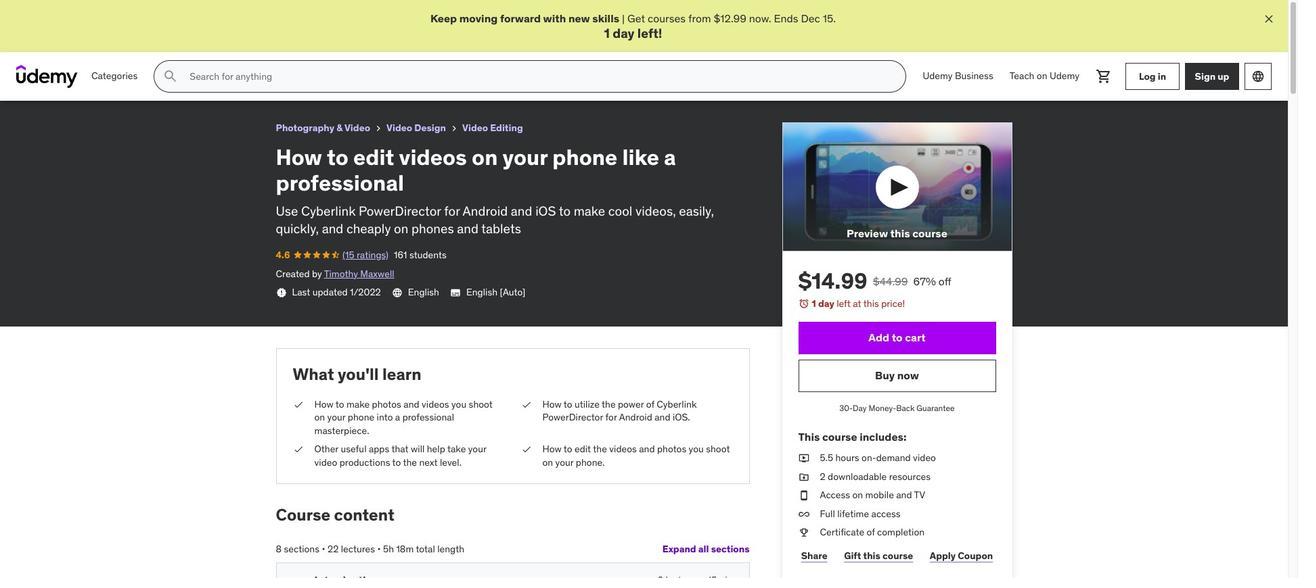 Task type: vqa. For each thing, say whether or not it's contained in the screenshot.
Wishlist icon at the top of page
no



Task type: describe. For each thing, give the bounding box(es) containing it.
1 sections from the left
[[284, 543, 319, 555]]

at
[[853, 298, 861, 310]]

Search for anything text field
[[187, 65, 890, 88]]

1 video from the left
[[344, 122, 370, 134]]

and inside how to utilize the power of cyberlink powerdirector for android and ios.
[[655, 412, 670, 424]]

next
[[419, 457, 438, 469]]

the for edit
[[593, 444, 607, 456]]

udemy business link
[[915, 60, 1001, 93]]

your inside other useful apps that will help take your video productions to the next level.
[[468, 444, 486, 456]]

xsmall image for other useful apps that will help take your video productions to the next level.
[[293, 444, 304, 457]]

maxwell
[[360, 268, 394, 280]]

1 udemy from the left
[[923, 70, 953, 82]]

buy now button
[[798, 360, 996, 393]]

money-
[[869, 403, 896, 414]]

lectures
[[341, 543, 375, 555]]

for inside how to edit videos on your phone like a professional use cyberlink powerdirector for android and ios to make cool videos, easily, quickly, and cheaply on phones and tablets
[[444, 203, 460, 219]]

1 horizontal spatial 1
[[812, 298, 816, 310]]

video editing link
[[462, 120, 523, 137]]

preview this course button
[[782, 123, 1012, 252]]

and left the tablets
[[457, 221, 478, 237]]

phone inside how to edit videos on your phone like a professional use cyberlink powerdirector for android and ios to make cool videos, easily, quickly, and cheaply on phones and tablets
[[552, 143, 617, 171]]

course
[[276, 505, 330, 526]]

a inside how to make photos and videos you shoot on your phone into a professional masterpiece.
[[395, 412, 400, 424]]

english [auto]
[[466, 286, 526, 299]]

all
[[698, 543, 709, 556]]

xsmall image for 5.5 hours on-demand video
[[798, 452, 809, 465]]

this course includes:
[[798, 430, 907, 444]]

price!
[[881, 298, 905, 310]]

learn
[[382, 364, 421, 385]]

buy now
[[875, 369, 919, 383]]

teach on udemy
[[1010, 70, 1080, 82]]

powerdirector inside how to edit videos on your phone like a professional use cyberlink powerdirector for android and ios to make cool videos, easily, quickly, and cheaply on phones and tablets
[[359, 203, 441, 219]]

ios.
[[673, 412, 690, 424]]

xsmall image for access on mobile and tv
[[798, 489, 809, 503]]

new
[[568, 12, 590, 25]]

left
[[837, 298, 851, 310]]

this for preview
[[890, 227, 910, 240]]

close image
[[1262, 12, 1276, 26]]

cyberlink inside how to edit videos on your phone like a professional use cyberlink powerdirector for android and ios to make cool videos, easily, quickly, and cheaply on phones and tablets
[[301, 203, 356, 219]]

small image
[[293, 575, 306, 579]]

on inside how to make photos and videos you shoot on your phone into a professional masterpiece.
[[314, 412, 325, 424]]

android inside how to edit videos on your phone like a professional use cyberlink powerdirector for android and ios to make cool videos, easily, quickly, and cheaply on phones and tablets
[[463, 203, 508, 219]]

and inside how to edit the videos and photos you shoot on your phone.
[[639, 444, 655, 456]]

teach on udemy link
[[1001, 60, 1088, 93]]

certificate of completion
[[820, 527, 925, 539]]

videos inside how to edit the videos and photos you shoot on your phone.
[[609, 444, 637, 456]]

of inside how to utilize the power of cyberlink powerdirector for android and ios.
[[646, 398, 654, 411]]

1 horizontal spatial of
[[867, 527, 875, 539]]

on up 161
[[394, 221, 408, 237]]

this for gift
[[863, 550, 880, 562]]

english for english
[[408, 286, 439, 299]]

created
[[276, 268, 310, 280]]

utilize
[[575, 398, 600, 411]]

sign
[[1195, 70, 1216, 82]]

and up (15
[[322, 221, 343, 237]]

apps
[[369, 444, 389, 456]]

how for your
[[314, 398, 333, 411]]

1 day left at this price!
[[812, 298, 905, 310]]

course language image
[[392, 288, 403, 299]]

use
[[276, 203, 298, 219]]

back
[[896, 403, 915, 414]]

for inside how to utilize the power of cyberlink powerdirector for android and ios.
[[605, 412, 617, 424]]

categories
[[91, 70, 138, 82]]

design
[[414, 122, 446, 134]]

help
[[427, 444, 445, 456]]

161 students
[[394, 249, 447, 261]]

students
[[409, 249, 447, 261]]

video for video editing
[[462, 122, 488, 134]]

access
[[871, 508, 901, 520]]

phone.
[[576, 457, 605, 469]]

resources
[[889, 471, 931, 483]]

photos inside how to make photos and videos you shoot on your phone into a professional masterpiece.
[[372, 398, 401, 411]]

how for professional
[[276, 143, 322, 171]]

sections inside dropdown button
[[711, 543, 750, 556]]

|
[[622, 12, 625, 25]]

1 horizontal spatial video
[[913, 452, 936, 464]]

video inside other useful apps that will help take your video productions to the next level.
[[314, 457, 337, 469]]

this
[[798, 430, 820, 444]]

and left the tv
[[896, 489, 912, 502]]

that
[[391, 444, 409, 456]]

other
[[314, 444, 338, 456]]

log in link
[[1126, 63, 1180, 90]]

videos inside how to make photos and videos you shoot on your phone into a professional masterpiece.
[[422, 398, 449, 411]]

tv
[[914, 489, 925, 502]]

and left ios
[[511, 203, 532, 219]]

into
[[377, 412, 393, 424]]

left!
[[637, 25, 662, 42]]

course content
[[276, 505, 394, 526]]

includes:
[[860, 430, 907, 444]]

mobile
[[865, 489, 894, 502]]

professional inside how to edit videos on your phone like a professional use cyberlink powerdirector for android and ios to make cool videos, easily, quickly, and cheaply on phones and tablets
[[276, 169, 404, 197]]

length
[[437, 543, 464, 555]]

full lifetime access
[[820, 508, 901, 520]]

sign up
[[1195, 70, 1229, 82]]

expand
[[662, 543, 696, 556]]

certificate
[[820, 527, 864, 539]]

coupon
[[958, 550, 993, 562]]

how to utilize the power of cyberlink powerdirector for android and ios.
[[542, 398, 697, 424]]

access on mobile and tv
[[820, 489, 925, 502]]

share
[[801, 550, 828, 562]]

video for video design
[[387, 122, 412, 134]]

your inside how to edit the videos and photos you shoot on your phone.
[[555, 457, 574, 469]]

$14.99 $44.99 67% off
[[798, 268, 951, 295]]

2 downloadable resources
[[820, 471, 931, 483]]

to for how to edit the videos and photos you shoot on your phone.
[[564, 444, 572, 456]]

(15 ratings)
[[343, 249, 389, 261]]

on right "teach"
[[1037, 70, 1047, 82]]

you'll
[[338, 364, 379, 385]]

$44.99
[[873, 275, 908, 289]]

total
[[416, 543, 435, 555]]

forward
[[500, 12, 541, 25]]

videos,
[[636, 203, 676, 219]]

timothy
[[324, 268, 358, 280]]

how for on
[[542, 444, 562, 456]]

created by timothy maxwell
[[276, 268, 394, 280]]

gift this course link
[[841, 543, 916, 570]]

quickly,
[[276, 221, 319, 237]]

xsmall image for certificate of completion
[[798, 527, 809, 540]]

will
[[411, 444, 425, 456]]

buy
[[875, 369, 895, 383]]

xsmall image for how to make photos and videos you shoot on your phone into a professional masterpiece.
[[293, 398, 304, 412]]

content
[[334, 505, 394, 526]]

course for gift this course
[[883, 550, 913, 562]]

&
[[336, 122, 343, 134]]

how to make photos and videos you shoot on your phone into a professional masterpiece.
[[314, 398, 493, 437]]

1/2022
[[350, 286, 381, 299]]

to for add to cart
[[892, 331, 903, 345]]

english for english [auto]
[[466, 286, 498, 299]]

teach
[[1010, 70, 1034, 82]]



Task type: locate. For each thing, give the bounding box(es) containing it.
preview this course
[[847, 227, 947, 240]]

1 vertical spatial professional
[[402, 412, 454, 424]]

1 horizontal spatial cyberlink
[[657, 398, 697, 411]]

1 vertical spatial a
[[395, 412, 400, 424]]

0 vertical spatial day
[[613, 25, 635, 42]]

0 horizontal spatial you
[[451, 398, 466, 411]]

professional up help
[[402, 412, 454, 424]]

0 horizontal spatial powerdirector
[[359, 203, 441, 219]]

0 horizontal spatial make
[[346, 398, 370, 411]]

0 horizontal spatial photos
[[372, 398, 401, 411]]

0 vertical spatial videos
[[399, 143, 467, 171]]

off
[[939, 275, 951, 289]]

this inside button
[[890, 227, 910, 240]]

2 vertical spatial videos
[[609, 444, 637, 456]]

add to cart button
[[798, 322, 996, 355]]

timothy maxwell link
[[324, 268, 394, 280]]

2 udemy from the left
[[1050, 70, 1080, 82]]

1
[[604, 25, 610, 42], [812, 298, 816, 310]]

last updated 1/2022
[[292, 286, 381, 299]]

1 vertical spatial cyberlink
[[657, 398, 697, 411]]

now.
[[749, 12, 771, 25]]

on
[[1037, 70, 1047, 82], [472, 143, 498, 171], [394, 221, 408, 237], [314, 412, 325, 424], [542, 457, 553, 469], [852, 489, 863, 502]]

0 horizontal spatial cyberlink
[[301, 203, 356, 219]]

0 horizontal spatial of
[[646, 398, 654, 411]]

0 vertical spatial cyberlink
[[301, 203, 356, 219]]

shopping cart with 0 items image
[[1096, 68, 1112, 85]]

1 vertical spatial you
[[689, 444, 704, 456]]

video design link
[[387, 120, 446, 137]]

photography & video
[[276, 122, 370, 134]]

3 video from the left
[[462, 122, 488, 134]]

demand
[[876, 452, 911, 464]]

0 vertical spatial phone
[[552, 143, 617, 171]]

make left cool
[[574, 203, 605, 219]]

2 vertical spatial this
[[863, 550, 880, 562]]

xsmall image left access
[[798, 489, 809, 503]]

xsmall image left video design link
[[373, 123, 384, 134]]

2 vertical spatial course
[[883, 550, 913, 562]]

to left 'cart'
[[892, 331, 903, 345]]

to inside how to edit the videos and photos you shoot on your phone.
[[564, 444, 572, 456]]

from
[[688, 12, 711, 25]]

0 horizontal spatial day
[[613, 25, 635, 42]]

your left phone. on the bottom
[[555, 457, 574, 469]]

to inside button
[[892, 331, 903, 345]]

last
[[292, 286, 310, 299]]

photos
[[372, 398, 401, 411], [657, 444, 686, 456]]

1 horizontal spatial you
[[689, 444, 704, 456]]

video right &
[[344, 122, 370, 134]]

video
[[913, 452, 936, 464], [314, 457, 337, 469]]

• left 22
[[322, 543, 325, 555]]

0 horizontal spatial for
[[444, 203, 460, 219]]

• left 5h 18m
[[377, 543, 381, 555]]

phone up masterpiece. at left
[[348, 412, 374, 424]]

dec
[[801, 12, 820, 25]]

xsmall image
[[373, 123, 384, 134], [293, 398, 304, 412], [521, 398, 532, 412], [798, 471, 809, 484]]

professional inside how to make photos and videos you shoot on your phone into a professional masterpiece.
[[402, 412, 454, 424]]

edit inside how to edit the videos and photos you shoot on your phone.
[[575, 444, 591, 456]]

cheaply
[[346, 221, 391, 237]]

0 horizontal spatial udemy
[[923, 70, 953, 82]]

your inside how to make photos and videos you shoot on your phone into a professional masterpiece.
[[327, 412, 345, 424]]

for up phones
[[444, 203, 460, 219]]

and down how to utilize the power of cyberlink powerdirector for android and ios.
[[639, 444, 655, 456]]

5h 18m
[[383, 543, 414, 555]]

how to edit the videos and photos you shoot on your phone.
[[542, 444, 730, 469]]

to right ios
[[559, 203, 571, 219]]

cyberlink up quickly,
[[301, 203, 356, 219]]

powerdirector down the utilize
[[542, 412, 603, 424]]

skills
[[592, 12, 619, 25]]

like
[[622, 143, 659, 171]]

closed captions image
[[450, 288, 461, 298]]

1 inside keep moving forward with new skills | get courses from $12.99 now. ends dec 15. 1 day left!
[[604, 25, 610, 42]]

0 horizontal spatial •
[[322, 543, 325, 555]]

on left phone. on the bottom
[[542, 457, 553, 469]]

your right take
[[468, 444, 486, 456]]

english right closed captions icon
[[466, 286, 498, 299]]

the right the utilize
[[602, 398, 616, 411]]

0 vertical spatial android
[[463, 203, 508, 219]]

submit search image
[[163, 68, 179, 85]]

0 vertical spatial 1
[[604, 25, 610, 42]]

shoot
[[469, 398, 493, 411], [706, 444, 730, 456]]

photos down ios.
[[657, 444, 686, 456]]

how to edit videos on your phone like a professional use cyberlink powerdirector for android and ios to make cool videos, easily, quickly, and cheaply on phones and tablets
[[276, 143, 714, 237]]

0 horizontal spatial video
[[314, 457, 337, 469]]

2
[[820, 471, 825, 483]]

xsmall image left phone. on the bottom
[[521, 444, 532, 457]]

to
[[327, 143, 348, 171], [559, 203, 571, 219], [892, 331, 903, 345], [336, 398, 344, 411], [564, 398, 572, 411], [564, 444, 572, 456], [392, 457, 401, 469]]

to inside other useful apps that will help take your video productions to the next level.
[[392, 457, 401, 469]]

the for utilize
[[602, 398, 616, 411]]

on-
[[862, 452, 876, 464]]

how inside how to utilize the power of cyberlink powerdirector for android and ios.
[[542, 398, 562, 411]]

get
[[627, 12, 645, 25]]

of
[[646, 398, 654, 411], [867, 527, 875, 539]]

video up resources
[[913, 452, 936, 464]]

shoot inside how to edit the videos and photos you shoot on your phone.
[[706, 444, 730, 456]]

5.5
[[820, 452, 833, 464]]

1 horizontal spatial for
[[605, 412, 617, 424]]

what you'll learn
[[293, 364, 421, 385]]

videos down how to utilize the power of cyberlink powerdirector for android and ios.
[[609, 444, 637, 456]]

ios
[[535, 203, 556, 219]]

0 vertical spatial for
[[444, 203, 460, 219]]

course up hours
[[822, 430, 857, 444]]

1 vertical spatial shoot
[[706, 444, 730, 456]]

make down you'll
[[346, 398, 370, 411]]

2 english from the left
[[466, 286, 498, 299]]

edit for videos
[[353, 143, 394, 171]]

how inside how to edit the videos and photos you shoot on your phone.
[[542, 444, 562, 456]]

0 horizontal spatial phone
[[348, 412, 374, 424]]

1 horizontal spatial edit
[[575, 444, 591, 456]]

1 vertical spatial videos
[[422, 398, 449, 411]]

video editing
[[462, 122, 523, 134]]

how inside how to edit videos on your phone like a professional use cyberlink powerdirector for android and ios to make cool videos, easily, quickly, and cheaply on phones and tablets
[[276, 143, 322, 171]]

ratings)
[[357, 249, 389, 261]]

keep
[[430, 12, 457, 25]]

of down the full lifetime access
[[867, 527, 875, 539]]

1 horizontal spatial •
[[377, 543, 381, 555]]

and down learn
[[404, 398, 419, 411]]

30-
[[839, 403, 853, 414]]

on inside how to edit the videos and photos you shoot on your phone.
[[542, 457, 553, 469]]

how
[[276, 143, 322, 171], [314, 398, 333, 411], [542, 398, 562, 411], [542, 444, 562, 456]]

to for how to make photos and videos you shoot on your phone into a professional masterpiece.
[[336, 398, 344, 411]]

make inside how to make photos and videos you shoot on your phone into a professional masterpiece.
[[346, 398, 370, 411]]

make inside how to edit videos on your phone like a professional use cyberlink powerdirector for android and ios to make cool videos, easily, quickly, and cheaply on phones and tablets
[[574, 203, 605, 219]]

log
[[1139, 70, 1156, 82]]

0 horizontal spatial a
[[395, 412, 400, 424]]

0 horizontal spatial sections
[[284, 543, 319, 555]]

1 horizontal spatial android
[[619, 412, 652, 424]]

2 vertical spatial the
[[403, 457, 417, 469]]

1 horizontal spatial phone
[[552, 143, 617, 171]]

1 horizontal spatial udemy
[[1050, 70, 1080, 82]]

you up take
[[451, 398, 466, 411]]

xsmall image left 'last'
[[276, 288, 287, 299]]

your inside how to edit videos on your phone like a professional use cyberlink powerdirector for android and ios to make cool videos, easily, quickly, and cheaply on phones and tablets
[[503, 143, 548, 171]]

expand all sections button
[[662, 536, 750, 563]]

0 horizontal spatial edit
[[353, 143, 394, 171]]

the inside how to utilize the power of cyberlink powerdirector for android and ios.
[[602, 398, 616, 411]]

hours
[[835, 452, 859, 464]]

a inside how to edit videos on your phone like a professional use cyberlink powerdirector for android and ios to make cool videos, easily, quickly, and cheaply on phones and tablets
[[664, 143, 676, 171]]

photos inside how to edit the videos and photos you shoot on your phone.
[[657, 444, 686, 456]]

xsmall image for full lifetime access
[[798, 508, 809, 521]]

xsmall image for 2 downloadable resources
[[798, 471, 809, 484]]

for
[[444, 203, 460, 219], [605, 412, 617, 424]]

22
[[328, 543, 339, 555]]

1 vertical spatial of
[[867, 527, 875, 539]]

1 horizontal spatial day
[[818, 298, 834, 310]]

android inside how to utilize the power of cyberlink powerdirector for android and ios.
[[619, 412, 652, 424]]

1 horizontal spatial powerdirector
[[542, 412, 603, 424]]

0 vertical spatial shoot
[[469, 398, 493, 411]]

full
[[820, 508, 835, 520]]

a right into
[[395, 412, 400, 424]]

guarantee
[[917, 403, 955, 414]]

1 horizontal spatial english
[[466, 286, 498, 299]]

1 • from the left
[[322, 543, 325, 555]]

course up 67%
[[912, 227, 947, 240]]

and inside how to make photos and videos you shoot on your phone into a professional masterpiece.
[[404, 398, 419, 411]]

1 horizontal spatial photos
[[657, 444, 686, 456]]

this right preview
[[890, 227, 910, 240]]

sections right 8
[[284, 543, 319, 555]]

xsmall image right 'design'
[[449, 123, 460, 134]]

1 vertical spatial course
[[822, 430, 857, 444]]

1 vertical spatial edit
[[575, 444, 591, 456]]

business
[[955, 70, 993, 82]]

day left left
[[818, 298, 834, 310]]

you inside how to make photos and videos you shoot on your phone into a professional masterpiece.
[[451, 398, 466, 411]]

the down will
[[403, 457, 417, 469]]

day inside keep moving forward with new skills | get courses from $12.99 now. ends dec 15. 1 day left!
[[613, 25, 635, 42]]

1 down skills in the top of the page
[[604, 25, 610, 42]]

to inside how to utilize the power of cyberlink powerdirector for android and ios.
[[564, 398, 572, 411]]

xsmall image down what
[[293, 398, 304, 412]]

cyberlink inside how to utilize the power of cyberlink powerdirector for android and ios.
[[657, 398, 697, 411]]

now
[[897, 369, 919, 383]]

android
[[463, 203, 508, 219], [619, 412, 652, 424]]

tablets
[[481, 221, 521, 237]]

xsmall image left '2'
[[798, 471, 809, 484]]

1 english from the left
[[408, 286, 439, 299]]

you down ios.
[[689, 444, 704, 456]]

0 vertical spatial photos
[[372, 398, 401, 411]]

how for android
[[542, 398, 562, 411]]

phone left like
[[552, 143, 617, 171]]

sections right all
[[711, 543, 750, 556]]

a right like
[[664, 143, 676, 171]]

videos up help
[[422, 398, 449, 411]]

apply
[[930, 550, 956, 562]]

categories button
[[83, 60, 146, 93]]

the inside other useful apps that will help take your video productions to the next level.
[[403, 457, 417, 469]]

make
[[574, 203, 605, 219], [346, 398, 370, 411]]

your up masterpiece. at left
[[327, 412, 345, 424]]

to left the utilize
[[564, 398, 572, 411]]

photos up into
[[372, 398, 401, 411]]

of right power
[[646, 398, 654, 411]]

4.6
[[276, 249, 290, 261]]

other useful apps that will help take your video productions to the next level.
[[314, 444, 486, 469]]

2 sections from the left
[[711, 543, 750, 556]]

course down completion
[[883, 550, 913, 562]]

xsmall image left full
[[798, 508, 809, 521]]

1 vertical spatial 1
[[812, 298, 816, 310]]

how inside how to make photos and videos you shoot on your phone into a professional masterpiece.
[[314, 398, 333, 411]]

course inside button
[[912, 227, 947, 240]]

0 vertical spatial make
[[574, 203, 605, 219]]

xsmall image up share
[[798, 527, 809, 540]]

on down video editing link
[[472, 143, 498, 171]]

udemy left business
[[923, 70, 953, 82]]

this right the gift
[[863, 550, 880, 562]]

day down |
[[613, 25, 635, 42]]

videos down 'design'
[[399, 143, 467, 171]]

phone inside how to make photos and videos you shoot on your phone into a professional masterpiece.
[[348, 412, 374, 424]]

xsmall image down this
[[798, 452, 809, 465]]

to down &
[[327, 143, 348, 171]]

english right course language image
[[408, 286, 439, 299]]

video left editing
[[462, 122, 488, 134]]

2 horizontal spatial video
[[462, 122, 488, 134]]

1 vertical spatial android
[[619, 412, 652, 424]]

keep moving forward with new skills | get courses from $12.99 now. ends dec 15. 1 day left!
[[430, 12, 836, 42]]

2 • from the left
[[377, 543, 381, 555]]

to down how to utilize the power of cyberlink powerdirector for android and ios.
[[564, 444, 572, 456]]

xsmall image left the utilize
[[521, 398, 532, 412]]

1 right alarm "icon"
[[812, 298, 816, 310]]

ends
[[774, 12, 798, 25]]

0 horizontal spatial video
[[344, 122, 370, 134]]

choose a language image
[[1251, 70, 1265, 83]]

1 horizontal spatial a
[[664, 143, 676, 171]]

productions
[[340, 457, 390, 469]]

1 vertical spatial make
[[346, 398, 370, 411]]

with
[[543, 12, 566, 25]]

english
[[408, 286, 439, 299], [466, 286, 498, 299]]

xsmall image for last updated 1/2022
[[276, 288, 287, 299]]

powerdirector up cheaply
[[359, 203, 441, 219]]

course for preview this course
[[912, 227, 947, 240]]

0 horizontal spatial shoot
[[469, 398, 493, 411]]

1 horizontal spatial make
[[574, 203, 605, 219]]

xsmall image
[[449, 123, 460, 134], [276, 288, 287, 299], [293, 444, 304, 457], [521, 444, 532, 457], [798, 452, 809, 465], [798, 489, 809, 503], [798, 508, 809, 521], [798, 527, 809, 540]]

to for how to utilize the power of cyberlink powerdirector for android and ios.
[[564, 398, 572, 411]]

2 video from the left
[[387, 122, 412, 134]]

edit
[[353, 143, 394, 171], [575, 444, 591, 456]]

xsmall image for how to edit the videos and photos you shoot on your phone.
[[521, 444, 532, 457]]

editing
[[490, 122, 523, 134]]

the
[[602, 398, 616, 411], [593, 444, 607, 456], [403, 457, 417, 469]]

android up the tablets
[[463, 203, 508, 219]]

powerdirector inside how to utilize the power of cyberlink powerdirector for android and ios.
[[542, 412, 603, 424]]

cart
[[905, 331, 926, 345]]

0 horizontal spatial english
[[408, 286, 439, 299]]

1 horizontal spatial shoot
[[706, 444, 730, 456]]

edit for the
[[575, 444, 591, 456]]

this
[[890, 227, 910, 240], [863, 298, 879, 310], [863, 550, 880, 562]]

courses
[[648, 12, 686, 25]]

udemy left shopping cart with 0 items icon
[[1050, 70, 1080, 82]]

1 vertical spatial day
[[818, 298, 834, 310]]

0 vertical spatial professional
[[276, 169, 404, 197]]

edit down video design link
[[353, 143, 394, 171]]

video down other
[[314, 457, 337, 469]]

1 horizontal spatial sections
[[711, 543, 750, 556]]

updated
[[313, 286, 348, 299]]

apply coupon button
[[927, 543, 996, 570]]

and left ios.
[[655, 412, 670, 424]]

gift
[[844, 550, 861, 562]]

0 vertical spatial you
[[451, 398, 466, 411]]

udemy
[[923, 70, 953, 82], [1050, 70, 1080, 82]]

shoot inside how to make photos and videos you shoot on your phone into a professional masterpiece.
[[469, 398, 493, 411]]

for up how to edit the videos and photos you shoot on your phone.
[[605, 412, 617, 424]]

to up masterpiece. at left
[[336, 398, 344, 411]]

alarm image
[[798, 299, 809, 310]]

moving
[[459, 12, 498, 25]]

0 vertical spatial powerdirector
[[359, 203, 441, 219]]

your down editing
[[503, 143, 548, 171]]

edit inside how to edit videos on your phone like a professional use cyberlink powerdirector for android and ios to make cool videos, easily, quickly, and cheaply on phones and tablets
[[353, 143, 394, 171]]

0 horizontal spatial android
[[463, 203, 508, 219]]

on down downloadable
[[852, 489, 863, 502]]

1 vertical spatial for
[[605, 412, 617, 424]]

0 vertical spatial the
[[602, 398, 616, 411]]

1 vertical spatial the
[[593, 444, 607, 456]]

edit up phone. on the bottom
[[575, 444, 591, 456]]

0 vertical spatial edit
[[353, 143, 394, 171]]

videos inside how to edit videos on your phone like a professional use cyberlink powerdirector for android and ios to make cool videos, easily, quickly, and cheaply on phones and tablets
[[399, 143, 467, 171]]

by
[[312, 268, 322, 280]]

30-day money-back guarantee
[[839, 403, 955, 414]]

1 vertical spatial photos
[[657, 444, 686, 456]]

0 vertical spatial this
[[890, 227, 910, 240]]

to for how to edit videos on your phone like a professional use cyberlink powerdirector for android and ios to make cool videos, easily, quickly, and cheaply on phones and tablets
[[327, 143, 348, 171]]

the up phone. on the bottom
[[593, 444, 607, 456]]

this right at
[[863, 298, 879, 310]]

1 horizontal spatial video
[[387, 122, 412, 134]]

1 vertical spatial powerdirector
[[542, 412, 603, 424]]

day
[[613, 25, 635, 42], [818, 298, 834, 310]]

on up masterpiece. at left
[[314, 412, 325, 424]]

to inside how to make photos and videos you shoot on your phone into a professional masterpiece.
[[336, 398, 344, 411]]

video left 'design'
[[387, 122, 412, 134]]

1 vertical spatial this
[[863, 298, 879, 310]]

professional up cheaply
[[276, 169, 404, 197]]

0 horizontal spatial 1
[[604, 25, 610, 42]]

android down power
[[619, 412, 652, 424]]

$14.99
[[798, 268, 868, 295]]

power
[[618, 398, 644, 411]]

xsmall image for how to utilize the power of cyberlink powerdirector for android and ios.
[[521, 398, 532, 412]]

downloadable
[[828, 471, 887, 483]]

to down that
[[392, 457, 401, 469]]

you inside how to edit the videos and photos you shoot on your phone.
[[689, 444, 704, 456]]

udemy image
[[16, 65, 78, 88]]

xsmall image left other
[[293, 444, 304, 457]]

the inside how to edit the videos and photos you shoot on your phone.
[[593, 444, 607, 456]]

cyberlink up ios.
[[657, 398, 697, 411]]

0 vertical spatial a
[[664, 143, 676, 171]]

0 vertical spatial course
[[912, 227, 947, 240]]

$12.99
[[714, 12, 746, 25]]

0 vertical spatial of
[[646, 398, 654, 411]]

1 vertical spatial phone
[[348, 412, 374, 424]]

useful
[[341, 444, 366, 456]]

(15
[[343, 249, 354, 261]]



